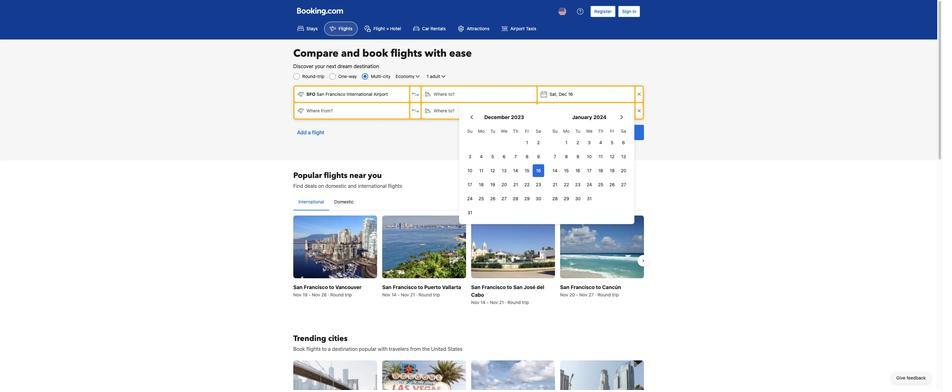 Task type: vqa. For each thing, say whether or not it's contained in the screenshot.


Task type: describe. For each thing, give the bounding box(es) containing it.
15 December 2023 checkbox
[[522, 165, 533, 177]]

25 for 25 option
[[479, 196, 484, 202]]

round inside san francisco to san josé del cabo nov 14 - nov 21 · round trip
[[508, 300, 521, 306]]

a inside trending cities book flights to a destination popular with travelers from the united states
[[328, 347, 331, 353]]

flight + hotel
[[374, 26, 401, 31]]

1 inside popup button
[[427, 74, 429, 79]]

and inside 'popular flights near you find deals on domestic and international flights'
[[348, 183, 357, 189]]

1 January 2024 checkbox
[[561, 137, 573, 149]]

16 for 16 january 2024 option
[[576, 168, 581, 174]]

27 January 2024 checkbox
[[618, 179, 630, 191]]

29 for 29 january 2024 checkbox
[[564, 196, 570, 202]]

states
[[448, 347, 463, 353]]

5 December 2023 checkbox
[[487, 151, 499, 163]]

san francisco to puerto vallarta nov 14 - nov 21 · round trip
[[383, 285, 462, 298]]

where from? button
[[295, 103, 410, 119]]

12 for 12 option
[[610, 154, 615, 160]]

21 December 2023 checkbox
[[510, 179, 522, 191]]

30 December 2023 checkbox
[[533, 193, 545, 206]]

vancouver
[[336, 285, 362, 291]]

book
[[294, 347, 305, 353]]

region containing san francisco to vancouver
[[288, 213, 650, 309]]

10 January 2024 checkbox
[[584, 151, 596, 163]]

7 for 7 december 2023 checkbox
[[515, 154, 517, 160]]

17 December 2023 checkbox
[[465, 179, 476, 191]]

21 inside san francisco to puerto vallarta nov 14 - nov 21 · round trip
[[411, 293, 415, 298]]

21 inside checkbox
[[553, 182, 558, 188]]

12 December 2023 checkbox
[[487, 165, 499, 177]]

in
[[633, 9, 637, 14]]

31 December 2023 checkbox
[[465, 207, 476, 220]]

10 for 10 option
[[468, 168, 473, 174]]

21 inside san francisco to san josé del cabo nov 14 - nov 21 · round trip
[[500, 300, 504, 306]]

flights up domestic
[[324, 171, 348, 181]]

sat, dec 16
[[550, 92, 573, 97]]

14 inside san francisco to san josé del cabo nov 14 - nov 21 · round trip
[[481, 300, 486, 306]]

27 December 2023 checkbox
[[499, 193, 510, 206]]

give feedback
[[897, 376, 927, 381]]

your
[[315, 64, 325, 69]]

18 January 2024 checkbox
[[596, 165, 607, 177]]

cabo
[[472, 293, 485, 298]]

trending
[[294, 334, 327, 345]]

12 January 2024 checkbox
[[607, 151, 618, 163]]

9 January 2024 checkbox
[[573, 151, 584, 163]]

30 for 30 option
[[536, 196, 542, 202]]

23 for the 23 checkbox
[[536, 182, 542, 188]]

book
[[363, 47, 389, 61]]

san francisco to san josé del cabo image
[[472, 216, 556, 279]]

15 for 15 checkbox
[[565, 168, 569, 174]]

to for san
[[507, 285, 513, 291]]

add
[[297, 130, 307, 136]]

31 for 31 december 2023 checkbox
[[468, 210, 473, 216]]

25 January 2024 checkbox
[[596, 179, 607, 191]]

december
[[485, 115, 510, 120]]

stays
[[307, 26, 318, 31]]

round inside san francisco to cancún nov 20 - nov 27 · round trip
[[598, 293, 611, 298]]

· inside san francisco to puerto vallarta nov 14 - nov 21 · round trip
[[417, 293, 418, 298]]

popular
[[294, 171, 322, 181]]

josé
[[524, 285, 536, 291]]

flights inside compare and book flights with ease discover your next dream destination
[[391, 47, 423, 61]]

24 January 2024 checkbox
[[584, 179, 596, 191]]

domestic button
[[330, 194, 359, 211]]

multi-
[[371, 74, 383, 79]]

8 for 8 option
[[526, 154, 529, 160]]

17 for 17 january 2024 option
[[588, 168, 592, 174]]

san francisco to cancún nov 20 - nov 27 · round trip
[[561, 285, 622, 298]]

sign
[[623, 9, 632, 14]]

0 horizontal spatial airport
[[374, 92, 388, 97]]

17 January 2024 checkbox
[[584, 165, 596, 177]]

san francisco to vancouver nov 19 - nov 26 · round trip
[[294, 285, 362, 298]]

francisco for san francisco to cancún
[[571, 285, 595, 291]]

december 2023
[[485, 115, 525, 120]]

where for 'where from?' dropdown button
[[307, 108, 320, 114]]

1 adult
[[427, 74, 441, 79]]

cities
[[328, 334, 348, 345]]

13 for 13 january 2024 option
[[622, 154, 627, 160]]

2 where to? button from the top
[[422, 103, 537, 119]]

you
[[368, 171, 382, 181]]

way
[[349, 74, 357, 79]]

round inside san francisco to vancouver nov 19 - nov 26 · round trip
[[331, 293, 344, 298]]

search button
[[609, 125, 645, 140]]

19 December 2023 checkbox
[[487, 179, 499, 191]]

4 for 4 january 2024 checkbox
[[600, 140, 603, 146]]

sat,
[[550, 92, 558, 97]]

puerto
[[425, 285, 441, 291]]

san for san francisco to puerto vallarta
[[383, 285, 392, 291]]

fr for 2023
[[525, 129, 530, 134]]

1 for january
[[566, 140, 568, 146]]

international
[[358, 183, 387, 189]]

17 for 17 december 2023 checkbox
[[468, 182, 473, 188]]

7 December 2023 checkbox
[[510, 151, 522, 163]]

4 December 2023 checkbox
[[476, 151, 487, 163]]

trip inside san francisco to puerto vallarta nov 14 - nov 21 · round trip
[[433, 293, 440, 298]]

23 January 2024 checkbox
[[573, 179, 584, 191]]

trip inside san francisco to san josé del cabo nov 14 - nov 21 · round trip
[[522, 300, 529, 306]]

compare and book flights with ease discover your next dream destination
[[294, 47, 472, 69]]

francisco for san francisco to vancouver
[[304, 285, 328, 291]]

27 inside san francisco to cancún nov 20 - nov 27 · round trip
[[589, 293, 594, 298]]

dec
[[559, 92, 567, 97]]

popular
[[359, 347, 377, 353]]

travelers
[[389, 347, 409, 353]]

the
[[423, 347, 430, 353]]

san francisco to puerto vallarta image
[[383, 216, 467, 279]]

add a flight
[[297, 130, 325, 136]]

trip inside san francisco to vancouver nov 19 - nov 26 · round trip
[[345, 293, 352, 298]]

flights link
[[325, 22, 358, 36]]

+
[[387, 26, 389, 31]]

19 January 2024 checkbox
[[607, 165, 618, 177]]

flight + hotel link
[[359, 22, 407, 36]]

1 where to? button from the top
[[422, 87, 537, 102]]

next
[[327, 64, 337, 69]]

car rentals link
[[408, 22, 452, 36]]

1 adult button
[[426, 73, 448, 80]]

sfo
[[307, 92, 316, 97]]

10 December 2023 checkbox
[[465, 165, 476, 177]]

destination inside trending cities book flights to a destination popular with travelers from the united states
[[332, 347, 358, 353]]

to for puerto
[[418, 285, 423, 291]]

register link
[[591, 6, 616, 17]]

29 January 2024 checkbox
[[561, 193, 573, 206]]

5 January 2024 checkbox
[[607, 137, 618, 149]]

22 for 22 january 2024 checkbox
[[564, 182, 570, 188]]

discover
[[294, 64, 314, 69]]

27 for 27 january 2024 checkbox
[[622, 182, 627, 188]]

2023
[[512, 115, 525, 120]]

attractions
[[467, 26, 490, 31]]

compare
[[294, 47, 339, 61]]

adult
[[430, 74, 441, 79]]

3 for 3 january 2024 checkbox
[[588, 140, 591, 146]]

sfo san francisco international airport
[[307, 92, 388, 97]]

vallarta
[[443, 285, 462, 291]]

hotel
[[390, 26, 401, 31]]

24 for 24 option
[[587, 182, 593, 188]]

22 January 2024 checkbox
[[561, 179, 573, 191]]

popular flights near you find deals on domestic and international flights
[[294, 171, 403, 189]]

where for 1st where to? popup button from the top
[[434, 92, 448, 97]]

mo for january
[[564, 129, 570, 134]]

give
[[897, 376, 906, 381]]

28 December 2023 checkbox
[[510, 193, 522, 206]]

1 for december
[[527, 140, 529, 146]]

airport taxis
[[511, 26, 537, 31]]

flight
[[312, 130, 325, 136]]

16 December 2023 checkbox
[[533, 165, 545, 177]]

trip inside san francisco to cancún nov 20 - nov 27 · round trip
[[613, 293, 619, 298]]

0 vertical spatial international
[[347, 92, 373, 97]]

francisco for san francisco to san josé del cabo
[[482, 285, 506, 291]]

29 for 29 december 2023 checkbox
[[525, 196, 530, 202]]

4 January 2024 checkbox
[[596, 137, 607, 149]]

27 for 27 december 2023 checkbox
[[502, 196, 507, 202]]

international button
[[294, 194, 330, 211]]

car rentals
[[423, 26, 446, 31]]

26 for '26 december 2023' checkbox
[[490, 196, 496, 202]]

28 January 2024 checkbox
[[550, 193, 561, 206]]

2 to? from the top
[[449, 108, 455, 114]]

san for san francisco to cancún
[[561, 285, 570, 291]]

3 December 2023 checkbox
[[465, 151, 476, 163]]

13 for 13 checkbox on the right top of page
[[502, 168, 507, 174]]

where for 1st where to? popup button from the bottom of the page
[[434, 108, 448, 114]]

domestic
[[326, 183, 347, 189]]

31 for 31 january 2024 checkbox at the right of page
[[587, 196, 592, 202]]

sa for 2024
[[622, 129, 627, 134]]

1 horizontal spatial airport
[[511, 26, 525, 31]]

rentals
[[431, 26, 446, 31]]

ease
[[450, 47, 472, 61]]

22 December 2023 checkbox
[[522, 179, 533, 191]]

dream
[[338, 64, 353, 69]]

city
[[383, 74, 391, 79]]

deals
[[305, 183, 317, 189]]

20 for 20 december 2023 checkbox
[[502, 182, 507, 188]]

11 for 11 december 2023 checkbox
[[480, 168, 484, 174]]

sat, dec 16 button
[[538, 87, 635, 102]]



Task type: locate. For each thing, give the bounding box(es) containing it.
18 inside option
[[599, 168, 604, 174]]

28 inside 28 january 2024 checkbox
[[553, 196, 558, 202]]

1 vertical spatial airport
[[374, 92, 388, 97]]

2 29 from the left
[[564, 196, 570, 202]]

4 right 3 january 2024 checkbox
[[600, 140, 603, 146]]

sa up 6 january 2024 checkbox
[[622, 129, 627, 134]]

su for december
[[468, 129, 473, 134]]

1 horizontal spatial 25
[[599, 182, 604, 188]]

1 horizontal spatial tu
[[576, 129, 581, 134]]

2 fr from the left
[[611, 129, 615, 134]]

2 horizontal spatial 1
[[566, 140, 568, 146]]

0 vertical spatial 24
[[587, 182, 593, 188]]

0 vertical spatial 31
[[587, 196, 592, 202]]

where to?
[[434, 92, 455, 97], [434, 108, 455, 114]]

29
[[525, 196, 530, 202], [564, 196, 570, 202]]

1 horizontal spatial 3
[[588, 140, 591, 146]]

tu up 2 january 2024 checkbox
[[576, 129, 581, 134]]

airport
[[511, 26, 525, 31], [374, 92, 388, 97]]

0 vertical spatial 10
[[587, 154, 592, 160]]

9 right 8 option
[[538, 154, 540, 160]]

trip
[[318, 74, 325, 79], [345, 293, 352, 298], [433, 293, 440, 298], [613, 293, 619, 298], [522, 300, 529, 306]]

1 vertical spatial where to? button
[[422, 103, 537, 119]]

0 horizontal spatial 28
[[513, 196, 519, 202]]

1 vertical spatial 24
[[468, 196, 473, 202]]

9 December 2023 checkbox
[[533, 151, 545, 163]]

1 horizontal spatial 26
[[490, 196, 496, 202]]

15 inside "checkbox"
[[525, 168, 530, 174]]

15 inside checkbox
[[565, 168, 569, 174]]

1 horizontal spatial a
[[328, 347, 331, 353]]

5
[[611, 140, 614, 146], [492, 154, 495, 160]]

6 inside option
[[503, 154, 506, 160]]

fr for 2024
[[611, 129, 615, 134]]

22 right the 21 checkbox
[[564, 182, 570, 188]]

6 for 6 january 2024 checkbox
[[623, 140, 626, 146]]

where to? for 1st where to? popup button from the bottom of the page
[[434, 108, 455, 114]]

san francisco to san josé del cabo nov 14 - nov 21 · round trip
[[472, 285, 545, 306]]

francisco inside san francisco to vancouver nov 19 - nov 26 · round trip
[[304, 285, 328, 291]]

-
[[309, 293, 311, 298], [398, 293, 400, 298], [577, 293, 579, 298], [487, 300, 489, 306]]

2 th from the left
[[599, 129, 604, 134]]

register
[[595, 9, 612, 14]]

with inside trending cities book flights to a destination popular with travelers from the united states
[[378, 347, 388, 353]]

11 left 12 option
[[599, 154, 603, 160]]

1 horizontal spatial we
[[587, 129, 593, 134]]

2 for january 2024
[[577, 140, 580, 146]]

5 right 4 january 2024 checkbox
[[611, 140, 614, 146]]

del
[[537, 285, 545, 291]]

grid for december
[[465, 125, 545, 220]]

to inside san francisco to vancouver nov 19 - nov 26 · round trip
[[329, 285, 334, 291]]

20 December 2023 checkbox
[[499, 179, 510, 191]]

26 January 2024 checkbox
[[607, 179, 618, 191]]

0 horizontal spatial 1
[[427, 74, 429, 79]]

28 inside 28 checkbox
[[513, 196, 519, 202]]

- inside san francisco to san josé del cabo nov 14 - nov 21 · round trip
[[487, 300, 489, 306]]

16 for 16 december 2023 "option" at the right of page
[[537, 168, 541, 174]]

17
[[588, 168, 592, 174], [468, 182, 473, 188]]

booking.com logo image
[[297, 7, 343, 15], [297, 7, 343, 15]]

1 vertical spatial a
[[328, 347, 331, 353]]

18 right 17 december 2023 checkbox
[[479, 182, 484, 188]]

13 January 2024 checkbox
[[618, 151, 630, 163]]

flights up economy
[[391, 47, 423, 61]]

25 inside 25 option
[[479, 196, 484, 202]]

16 right 15 "checkbox"
[[537, 168, 541, 174]]

1 vertical spatial 10
[[468, 168, 473, 174]]

flights inside trending cities book flights to a destination popular with travelers from the united states
[[307, 347, 321, 353]]

where to? button
[[422, 87, 537, 102], [422, 103, 537, 119]]

1 7 from the left
[[515, 154, 517, 160]]

where inside dropdown button
[[307, 108, 320, 114]]

francisco
[[326, 92, 346, 97], [304, 285, 328, 291], [393, 285, 417, 291], [482, 285, 506, 291], [571, 285, 595, 291]]

mo for december
[[479, 129, 485, 134]]

francisco for san francisco to puerto vallarta
[[393, 285, 417, 291]]

6 January 2024 checkbox
[[618, 137, 630, 149]]

tab list containing international
[[294, 194, 645, 211]]

0 horizontal spatial 7
[[515, 154, 517, 160]]

15 right 14 january 2024 option
[[565, 168, 569, 174]]

2 vertical spatial 19
[[303, 293, 308, 298]]

sa up 2 checkbox
[[536, 129, 542, 134]]

30 right 29 january 2024 checkbox
[[576, 196, 581, 202]]

10 inside checkbox
[[587, 154, 592, 160]]

1 horizontal spatial 6
[[623, 140, 626, 146]]

car
[[423, 26, 430, 31]]

30 for the 30 january 2024 "checkbox"
[[576, 196, 581, 202]]

and
[[341, 47, 360, 61], [348, 183, 357, 189]]

15 January 2024 checkbox
[[561, 165, 573, 177]]

7 January 2024 checkbox
[[550, 151, 561, 163]]

0 vertical spatial 13
[[622, 154, 627, 160]]

29 right 28 checkbox
[[525, 196, 530, 202]]

2
[[538, 140, 540, 146], [577, 140, 580, 146]]

20 inside san francisco to cancún nov 20 - nov 27 · round trip
[[570, 293, 575, 298]]

a right add
[[308, 130, 311, 136]]

united
[[431, 347, 447, 353]]

round-
[[303, 74, 318, 79]]

11 inside checkbox
[[480, 168, 484, 174]]

17 left 18 checkbox
[[468, 182, 473, 188]]

0 vertical spatial 5
[[611, 140, 614, 146]]

1 horizontal spatial 30
[[576, 196, 581, 202]]

fr up '5' option
[[611, 129, 615, 134]]

1 vertical spatial 11
[[480, 168, 484, 174]]

one-
[[339, 74, 349, 79]]

flight
[[374, 26, 385, 31]]

1 horizontal spatial 10
[[587, 154, 592, 160]]

14 inside option
[[553, 168, 558, 174]]

0 vertical spatial where to?
[[434, 92, 455, 97]]

1 9 from the left
[[538, 154, 540, 160]]

trip down vancouver
[[345, 293, 352, 298]]

san inside san francisco to puerto vallarta nov 14 - nov 21 · round trip
[[383, 285, 392, 291]]

to inside san francisco to san josé del cabo nov 14 - nov 21 · round trip
[[507, 285, 513, 291]]

grid
[[465, 125, 545, 220], [550, 125, 630, 206]]

10 inside option
[[468, 168, 473, 174]]

29 right 28 january 2024 checkbox
[[564, 196, 570, 202]]

0 horizontal spatial 19
[[303, 293, 308, 298]]

1 mo from the left
[[479, 129, 485, 134]]

th for 2024
[[599, 129, 604, 134]]

31 January 2024 checkbox
[[584, 193, 596, 206]]

2 where to? from the top
[[434, 108, 455, 114]]

26 December 2023 checkbox
[[487, 193, 499, 206]]

1 vertical spatial destination
[[332, 347, 358, 353]]

1 30 from the left
[[536, 196, 542, 202]]

1 horizontal spatial 18
[[599, 168, 604, 174]]

0 horizontal spatial 23
[[536, 182, 542, 188]]

13 right 12 'checkbox'
[[502, 168, 507, 174]]

from
[[411, 347, 421, 353]]

to left puerto at bottom
[[418, 285, 423, 291]]

31
[[587, 196, 592, 202], [468, 210, 473, 216]]

6 for 6 option
[[503, 154, 506, 160]]

19 inside 19 january 2024 option
[[610, 168, 615, 174]]

francisco inside san francisco to cancún nov 20 - nov 27 · round trip
[[571, 285, 595, 291]]

to left vancouver
[[329, 285, 334, 291]]

24 inside 24 option
[[587, 182, 593, 188]]

28 left 29 december 2023 checkbox
[[513, 196, 519, 202]]

19
[[610, 168, 615, 174], [491, 182, 496, 188], [303, 293, 308, 298]]

2 December 2023 checkbox
[[533, 137, 545, 149]]

francisco inside san francisco to puerto vallarta nov 14 - nov 21 · round trip
[[393, 285, 417, 291]]

destination
[[354, 64, 380, 69], [332, 347, 358, 353]]

4 right 3 december 2023 checkbox
[[480, 154, 483, 160]]

25 inside 25 january 2024 checkbox
[[599, 182, 604, 188]]

1 vertical spatial 13
[[502, 168, 507, 174]]

8 inside "8 january 2024" option
[[566, 154, 568, 160]]

17 inside 17 january 2024 option
[[588, 168, 592, 174]]

19 inside san francisco to vancouver nov 19 - nov 26 · round trip
[[303, 293, 308, 298]]

6 inside checkbox
[[623, 140, 626, 146]]

14 inside checkbox
[[514, 168, 519, 174]]

27 inside 27 january 2024 checkbox
[[622, 182, 627, 188]]

13 inside 13 january 2024 option
[[622, 154, 627, 160]]

·
[[328, 293, 330, 298], [417, 293, 418, 298], [596, 293, 597, 298], [506, 300, 507, 306]]

2 22 from the left
[[564, 182, 570, 188]]

domestic
[[335, 199, 354, 205]]

14 inside san francisco to puerto vallarta nov 14 - nov 21 · round trip
[[392, 293, 397, 298]]

24 inside 24 december 2023 checkbox
[[468, 196, 473, 202]]

1 horizontal spatial 22
[[564, 182, 570, 188]]

with up adult
[[425, 47, 447, 61]]

trip down cancún
[[613, 293, 619, 298]]

12 right 11 option
[[610, 154, 615, 160]]

0 horizontal spatial 18
[[479, 182, 484, 188]]

10 for 10 january 2024 checkbox
[[587, 154, 592, 160]]

31 right the 30 january 2024 "checkbox"
[[587, 196, 592, 202]]

30 January 2024 checkbox
[[573, 193, 584, 206]]

1 horizontal spatial 29
[[564, 196, 570, 202]]

0 horizontal spatial fr
[[525, 129, 530, 134]]

14
[[514, 168, 519, 174], [553, 168, 558, 174], [392, 293, 397, 298], [481, 300, 486, 306]]

18 right 17 january 2024 option
[[599, 168, 604, 174]]

san for san francisco to san josé del cabo
[[472, 285, 481, 291]]

0 horizontal spatial mo
[[479, 129, 485, 134]]

stays link
[[292, 22, 323, 36]]

1 left 2 january 2024 checkbox
[[566, 140, 568, 146]]

trip down josé
[[522, 300, 529, 306]]

24 right 23 january 2024 option
[[587, 182, 593, 188]]

7 for 7 january 2024 'option'
[[554, 154, 557, 160]]

3 left 4 december 2023 checkbox on the right of page
[[469, 154, 472, 160]]

5 for 5 option
[[492, 154, 495, 160]]

12 inside 12 option
[[610, 154, 615, 160]]

20 inside checkbox
[[621, 168, 627, 174]]

18 for 18 option
[[599, 168, 604, 174]]

18 inside checkbox
[[479, 182, 484, 188]]

1 su from the left
[[468, 129, 473, 134]]

23 December 2023 checkbox
[[533, 179, 545, 191]]

21
[[514, 182, 518, 188], [553, 182, 558, 188], [411, 293, 415, 298], [500, 300, 504, 306]]

2024
[[594, 115, 607, 120]]

to inside san francisco to puerto vallarta nov 14 - nov 21 · round trip
[[418, 285, 423, 291]]

1 horizontal spatial 23
[[576, 182, 581, 188]]

23 inside option
[[576, 182, 581, 188]]

flights
[[339, 26, 353, 31]]

0 horizontal spatial grid
[[465, 125, 545, 220]]

2 horizontal spatial 20
[[621, 168, 627, 174]]

22 inside 22 december 2023 checkbox
[[525, 182, 530, 188]]

21 inside option
[[514, 182, 518, 188]]

flights right the international at the top left of the page
[[388, 183, 403, 189]]

1 horizontal spatial international
[[347, 92, 373, 97]]

27
[[622, 182, 627, 188], [502, 196, 507, 202], [589, 293, 594, 298]]

2 January 2024 checkbox
[[573, 137, 584, 149]]

francisco inside san francisco to san josé del cabo nov 14 - nov 21 · round trip
[[482, 285, 506, 291]]

9 right "8 january 2024" option
[[577, 154, 580, 160]]

28 for 28 january 2024 checkbox
[[553, 196, 558, 202]]

where to? for 1st where to? popup button from the top
[[434, 92, 455, 97]]

24 December 2023 checkbox
[[465, 193, 476, 206]]

16 January 2024 checkbox
[[573, 165, 584, 177]]

tu down december
[[491, 129, 496, 134]]

24 left 25 option
[[468, 196, 473, 202]]

- inside san francisco to cancún nov 20 - nov 27 · round trip
[[577, 293, 579, 298]]

0 horizontal spatial 24
[[468, 196, 473, 202]]

30
[[536, 196, 542, 202], [576, 196, 581, 202]]

· inside san francisco to vancouver nov 19 - nov 26 · round trip
[[328, 293, 330, 298]]

1 fr from the left
[[525, 129, 530, 134]]

1 2 from the left
[[538, 140, 540, 146]]

22 right 21 option
[[525, 182, 530, 188]]

a down cities
[[328, 347, 331, 353]]

2 28 from the left
[[553, 196, 558, 202]]

1 to? from the top
[[449, 92, 455, 97]]

economy
[[396, 74, 415, 79]]

0 horizontal spatial 20
[[502, 182, 507, 188]]

0 horizontal spatial 13
[[502, 168, 507, 174]]

1 22 from the left
[[525, 182, 530, 188]]

2 inside checkbox
[[577, 140, 580, 146]]

8 right 7 december 2023 checkbox
[[526, 154, 529, 160]]

25 left '26 december 2023' checkbox
[[479, 196, 484, 202]]

1 vertical spatial to?
[[449, 108, 455, 114]]

multi-city
[[371, 74, 391, 79]]

from?
[[321, 108, 333, 114]]

15 for 15 "checkbox"
[[525, 168, 530, 174]]

17 inside 17 december 2023 checkbox
[[468, 182, 473, 188]]

2 30 from the left
[[576, 196, 581, 202]]

0 vertical spatial a
[[308, 130, 311, 136]]

with
[[425, 47, 447, 61], [378, 347, 388, 353]]

2 inside checkbox
[[538, 140, 540, 146]]

with inside compare and book flights with ease discover your next dream destination
[[425, 47, 447, 61]]

2 15 from the left
[[565, 168, 569, 174]]

on
[[318, 183, 324, 189]]

2 8 from the left
[[566, 154, 568, 160]]

2 sa from the left
[[622, 129, 627, 134]]

31 down 24 december 2023 checkbox
[[468, 210, 473, 216]]

21 January 2024 checkbox
[[550, 179, 561, 191]]

13 inside 13 checkbox
[[502, 168, 507, 174]]

january 2024
[[573, 115, 607, 120]]

1 vertical spatial 25
[[479, 196, 484, 202]]

0 horizontal spatial tu
[[491, 129, 496, 134]]

0 horizontal spatial 9
[[538, 154, 540, 160]]

2 su from the left
[[553, 129, 558, 134]]

2 horizontal spatial 19
[[610, 168, 615, 174]]

8 for "8 january 2024" option
[[566, 154, 568, 160]]

and inside compare and book flights with ease discover your next dream destination
[[341, 47, 360, 61]]

international up 'where from?' dropdown button
[[347, 92, 373, 97]]

0 vertical spatial 26
[[610, 182, 615, 188]]

16 inside dropdown button
[[569, 92, 573, 97]]

25 right 24 option
[[599, 182, 604, 188]]

sign in link
[[619, 6, 641, 17]]

10
[[587, 154, 592, 160], [468, 168, 473, 174]]

where from?
[[307, 108, 333, 114]]

tu for january
[[576, 129, 581, 134]]

1 vertical spatial 19
[[491, 182, 496, 188]]

trip down the your
[[318, 74, 325, 79]]

18 for 18 checkbox
[[479, 182, 484, 188]]

3
[[588, 140, 591, 146], [469, 154, 472, 160]]

4 for 4 december 2023 checkbox on the right of page
[[480, 154, 483, 160]]

1 horizontal spatial 27
[[589, 293, 594, 298]]

0 horizontal spatial 27
[[502, 196, 507, 202]]

1
[[427, 74, 429, 79], [527, 140, 529, 146], [566, 140, 568, 146]]

0 vertical spatial 6
[[623, 140, 626, 146]]

2 vertical spatial 27
[[589, 293, 594, 298]]

8 right 7 january 2024 'option'
[[566, 154, 568, 160]]

search
[[620, 130, 634, 135]]

0 horizontal spatial 17
[[468, 182, 473, 188]]

8 December 2023 checkbox
[[522, 151, 533, 163]]

1 December 2023 checkbox
[[522, 137, 533, 149]]

3 right 2 january 2024 checkbox
[[588, 140, 591, 146]]

8 inside 8 option
[[526, 154, 529, 160]]

to down trending
[[322, 347, 327, 353]]

1 vertical spatial international
[[299, 199, 324, 205]]

add a flight button
[[294, 125, 328, 140]]

1 vertical spatial 17
[[468, 182, 473, 188]]

to for vancouver
[[329, 285, 334, 291]]

and up dream
[[341, 47, 360, 61]]

11 December 2023 checkbox
[[476, 165, 487, 177]]

13 December 2023 checkbox
[[499, 165, 510, 177]]

1 vertical spatial with
[[378, 347, 388, 353]]

7 inside 'option'
[[554, 154, 557, 160]]

0 horizontal spatial 31
[[468, 210, 473, 216]]

28 left 29 january 2024 checkbox
[[553, 196, 558, 202]]

6 right 5 option
[[503, 154, 506, 160]]

1 horizontal spatial su
[[553, 129, 558, 134]]

and down near
[[348, 183, 357, 189]]

20 for '20' checkbox
[[621, 168, 627, 174]]

16 right 15 checkbox
[[576, 168, 581, 174]]

su up 3 december 2023 checkbox
[[468, 129, 473, 134]]

19 for 19 january 2024 option at top right
[[610, 168, 615, 174]]

1 horizontal spatial with
[[425, 47, 447, 61]]

0 vertical spatial where to? button
[[422, 87, 537, 102]]

we up 3 january 2024 checkbox
[[587, 129, 593, 134]]

1 horizontal spatial fr
[[611, 129, 615, 134]]

16 inside "option"
[[537, 168, 541, 174]]

6
[[623, 140, 626, 146], [503, 154, 506, 160]]

7 inside checkbox
[[515, 154, 517, 160]]

round inside san francisco to puerto vallarta nov 14 - nov 21 · round trip
[[419, 293, 432, 298]]

1 horizontal spatial 8
[[566, 154, 568, 160]]

20
[[621, 168, 627, 174], [502, 182, 507, 188], [570, 293, 575, 298]]

23 right 22 january 2024 checkbox
[[576, 182, 581, 188]]

2 horizontal spatial 16
[[576, 168, 581, 174]]

flights down trending
[[307, 347, 321, 353]]

8 January 2024 checkbox
[[561, 151, 573, 163]]

mo down december
[[479, 129, 485, 134]]

30 inside option
[[536, 196, 542, 202]]

san
[[317, 92, 325, 97], [294, 285, 303, 291], [383, 285, 392, 291], [472, 285, 481, 291], [514, 285, 523, 291], [561, 285, 570, 291]]

destination up multi- at the left top
[[354, 64, 380, 69]]

13 right 12 option
[[622, 154, 627, 160]]

26 for 26 checkbox
[[610, 182, 615, 188]]

1 horizontal spatial 28
[[553, 196, 558, 202]]

cancún
[[603, 285, 622, 291]]

11 January 2024 checkbox
[[596, 151, 607, 163]]

we for january
[[587, 129, 593, 134]]

- inside san francisco to puerto vallarta nov 14 - nov 21 · round trip
[[398, 293, 400, 298]]

0 horizontal spatial with
[[378, 347, 388, 353]]

23 for 23 january 2024 option
[[576, 182, 581, 188]]

7
[[515, 154, 517, 160], [554, 154, 557, 160]]

to left josé
[[507, 285, 513, 291]]

tu
[[491, 129, 496, 134], [576, 129, 581, 134]]

22 inside 22 january 2024 checkbox
[[564, 182, 570, 188]]

tab list
[[294, 194, 645, 211]]

16 inside option
[[576, 168, 581, 174]]

23 right 22 december 2023 checkbox
[[536, 182, 542, 188]]

one-way
[[339, 74, 357, 79]]

1 horizontal spatial 20
[[570, 293, 575, 298]]

26 inside san francisco to vancouver nov 19 - nov 26 · round trip
[[322, 293, 327, 298]]

1 left adult
[[427, 74, 429, 79]]

2 for december 2023
[[538, 140, 540, 146]]

1 vertical spatial 20
[[502, 182, 507, 188]]

0 vertical spatial 17
[[588, 168, 592, 174]]

23 inside checkbox
[[536, 182, 542, 188]]

1 horizontal spatial 1
[[527, 140, 529, 146]]

1 th from the left
[[513, 129, 519, 134]]

25 December 2023 checkbox
[[476, 193, 487, 206]]

16 right dec
[[569, 92, 573, 97]]

2 2 from the left
[[577, 140, 580, 146]]

with right the popular
[[378, 347, 388, 353]]

0 horizontal spatial 11
[[480, 168, 484, 174]]

0 horizontal spatial su
[[468, 129, 473, 134]]

san francisco to vancouver image
[[294, 216, 378, 279]]

29 December 2023 checkbox
[[522, 193, 533, 206]]

january
[[573, 115, 593, 120]]

8
[[526, 154, 529, 160], [566, 154, 568, 160]]

1 horizontal spatial 2
[[577, 140, 580, 146]]

0 vertical spatial with
[[425, 47, 447, 61]]

9 inside option
[[577, 154, 580, 160]]

4
[[600, 140, 603, 146], [480, 154, 483, 160]]

20 January 2024 checkbox
[[618, 165, 630, 177]]

san francisco to cancún image
[[561, 216, 645, 279]]

region
[[288, 213, 650, 309]]

5 for '5' option
[[611, 140, 614, 146]]

2 mo from the left
[[564, 129, 570, 134]]

to inside trending cities book flights to a destination popular with travelers from the united states
[[322, 347, 327, 353]]

trip down puerto at bottom
[[433, 293, 440, 298]]

6 December 2023 checkbox
[[499, 151, 510, 163]]

0 vertical spatial 25
[[599, 182, 604, 188]]

1 inside checkbox
[[527, 140, 529, 146]]

find
[[294, 183, 303, 189]]

1 vertical spatial 31
[[468, 210, 473, 216]]

san for san francisco to vancouver
[[294, 285, 303, 291]]

24 for 24 december 2023 checkbox
[[468, 196, 473, 202]]

to for cancún
[[596, 285, 602, 291]]

10 right 9 january 2024 option
[[587, 154, 592, 160]]

sa for 2023
[[536, 129, 542, 134]]

9 for 9 january 2024 option
[[577, 154, 580, 160]]

22 for 22 december 2023 checkbox
[[525, 182, 530, 188]]

0 horizontal spatial 26
[[322, 293, 327, 298]]

2 tu from the left
[[576, 129, 581, 134]]

11 inside option
[[599, 154, 603, 160]]

2 grid from the left
[[550, 125, 630, 206]]

16
[[569, 92, 573, 97], [537, 168, 541, 174], [576, 168, 581, 174]]

tu for december
[[491, 129, 496, 134]]

18 December 2023 checkbox
[[476, 179, 487, 191]]

san inside san francisco to cancún nov 20 - nov 27 · round trip
[[561, 285, 570, 291]]

1 left 2 checkbox
[[527, 140, 529, 146]]

28 for 28 checkbox
[[513, 196, 519, 202]]

we down december 2023 on the top
[[501, 129, 508, 134]]

we
[[501, 129, 508, 134], [587, 129, 593, 134]]

2 horizontal spatial 27
[[622, 182, 627, 188]]

th down 2023
[[513, 129, 519, 134]]

0 vertical spatial airport
[[511, 26, 525, 31]]

0 vertical spatial 18
[[599, 168, 604, 174]]

7 left "8 january 2024" option
[[554, 154, 557, 160]]

1 grid from the left
[[465, 125, 545, 220]]

attractions link
[[453, 22, 495, 36]]

1 where to? from the top
[[434, 92, 455, 97]]

14 January 2024 checkbox
[[550, 165, 561, 177]]

30 right 29 december 2023 checkbox
[[536, 196, 542, 202]]

2 9 from the left
[[577, 154, 580, 160]]

sa
[[536, 129, 542, 134], [622, 129, 627, 134]]

12 right 11 december 2023 checkbox
[[491, 168, 496, 174]]

trending cities book flights to a destination popular with travelers from the united states
[[294, 334, 463, 353]]

airport taxis link
[[497, 22, 542, 36]]

1 tu from the left
[[491, 129, 496, 134]]

1 vertical spatial 26
[[490, 196, 496, 202]]

2 vertical spatial 26
[[322, 293, 327, 298]]

th up 4 january 2024 checkbox
[[599, 129, 604, 134]]

nov
[[294, 293, 302, 298], [312, 293, 320, 298], [383, 293, 391, 298], [401, 293, 409, 298], [561, 293, 569, 298], [580, 293, 588, 298], [472, 300, 480, 306], [490, 300, 498, 306]]

1 29 from the left
[[525, 196, 530, 202]]

grid for january
[[550, 125, 630, 206]]

30 inside "checkbox"
[[576, 196, 581, 202]]

0 horizontal spatial 25
[[479, 196, 484, 202]]

27 inside 27 december 2023 checkbox
[[502, 196, 507, 202]]

5 right 4 december 2023 checkbox on the right of page
[[492, 154, 495, 160]]

to inside san francisco to cancún nov 20 - nov 27 · round trip
[[596, 285, 602, 291]]

19 for 19 option
[[491, 182, 496, 188]]

19 inside 19 option
[[491, 182, 496, 188]]

0 horizontal spatial sa
[[536, 129, 542, 134]]

to left cancún
[[596, 285, 602, 291]]

1 horizontal spatial grid
[[550, 125, 630, 206]]

2 horizontal spatial 26
[[610, 182, 615, 188]]

international inside button
[[299, 199, 324, 205]]

11 for 11 option
[[599, 154, 603, 160]]

1 sa from the left
[[536, 129, 542, 134]]

10 left 11 december 2023 checkbox
[[468, 168, 473, 174]]

destination down cities
[[332, 347, 358, 353]]

feedback
[[908, 376, 927, 381]]

· inside san francisco to san josé del cabo nov 14 - nov 21 · round trip
[[506, 300, 507, 306]]

0 horizontal spatial 22
[[525, 182, 530, 188]]

destination inside compare and book flights with ease discover your next dream destination
[[354, 64, 380, 69]]

su up 7 january 2024 'option'
[[553, 129, 558, 134]]

san inside san francisco to vancouver nov 19 - nov 26 · round trip
[[294, 285, 303, 291]]

give feedback button
[[892, 373, 932, 385]]

2 23 from the left
[[576, 182, 581, 188]]

3 for 3 december 2023 checkbox
[[469, 154, 472, 160]]

11 right 10 option
[[480, 168, 484, 174]]

1 horizontal spatial 17
[[588, 168, 592, 174]]

25 for 25 january 2024 checkbox
[[599, 182, 604, 188]]

th for 2023
[[513, 129, 519, 134]]

mo up 1 january 2024 option
[[564, 129, 570, 134]]

1 horizontal spatial 7
[[554, 154, 557, 160]]

9 for the "9 december 2023" checkbox
[[538, 154, 540, 160]]

- inside san francisco to vancouver nov 19 - nov 26 · round trip
[[309, 293, 311, 298]]

su for january
[[553, 129, 558, 134]]

to
[[329, 285, 334, 291], [418, 285, 423, 291], [507, 285, 513, 291], [596, 285, 602, 291], [322, 347, 327, 353]]

0 horizontal spatial 12
[[491, 168, 496, 174]]

12 for 12 'checkbox'
[[491, 168, 496, 174]]

0 horizontal spatial 4
[[480, 154, 483, 160]]

near
[[350, 171, 366, 181]]

taxis
[[526, 26, 537, 31]]

a
[[308, 130, 311, 136], [328, 347, 331, 353]]

1 8 from the left
[[526, 154, 529, 160]]

· inside san francisco to cancún nov 20 - nov 27 · round trip
[[596, 293, 597, 298]]

2 we from the left
[[587, 129, 593, 134]]

a inside button
[[308, 130, 311, 136]]

1 inside option
[[566, 140, 568, 146]]

0 horizontal spatial 6
[[503, 154, 506, 160]]

1 vertical spatial 4
[[480, 154, 483, 160]]

2 right 1 december 2023 checkbox
[[538, 140, 540, 146]]

0 vertical spatial 12
[[610, 154, 615, 160]]

16 cell
[[533, 163, 545, 177]]

9
[[538, 154, 540, 160], [577, 154, 580, 160]]

2 right 1 january 2024 option
[[577, 140, 580, 146]]

1 15 from the left
[[525, 168, 530, 174]]

29 inside 29 december 2023 checkbox
[[525, 196, 530, 202]]

0 horizontal spatial th
[[513, 129, 519, 134]]

1 23 from the left
[[536, 182, 542, 188]]

15 right 14 december 2023 checkbox
[[525, 168, 530, 174]]

29 inside 29 january 2024 checkbox
[[564, 196, 570, 202]]

1 we from the left
[[501, 129, 508, 134]]

airport down multi-city
[[374, 92, 388, 97]]

0 horizontal spatial 3
[[469, 154, 472, 160]]

we for december
[[501, 129, 508, 134]]

14 December 2023 checkbox
[[510, 165, 522, 177]]

international down the "deals"
[[299, 199, 324, 205]]

1 28 from the left
[[513, 196, 519, 202]]

7 right 6 option
[[515, 154, 517, 160]]

airport left 'taxis' on the right top of the page
[[511, 26, 525, 31]]

0 vertical spatial destination
[[354, 64, 380, 69]]

2 7 from the left
[[554, 154, 557, 160]]

fr up 1 december 2023 checkbox
[[525, 129, 530, 134]]

9 inside checkbox
[[538, 154, 540, 160]]

su
[[468, 129, 473, 134], [553, 129, 558, 134]]

17 right 16 january 2024 option
[[588, 168, 592, 174]]

3 January 2024 checkbox
[[584, 137, 596, 149]]

round-trip
[[303, 74, 325, 79]]

6 down search
[[623, 140, 626, 146]]

round
[[331, 293, 344, 298], [419, 293, 432, 298], [598, 293, 611, 298], [508, 300, 521, 306]]

1 vertical spatial 12
[[491, 168, 496, 174]]



